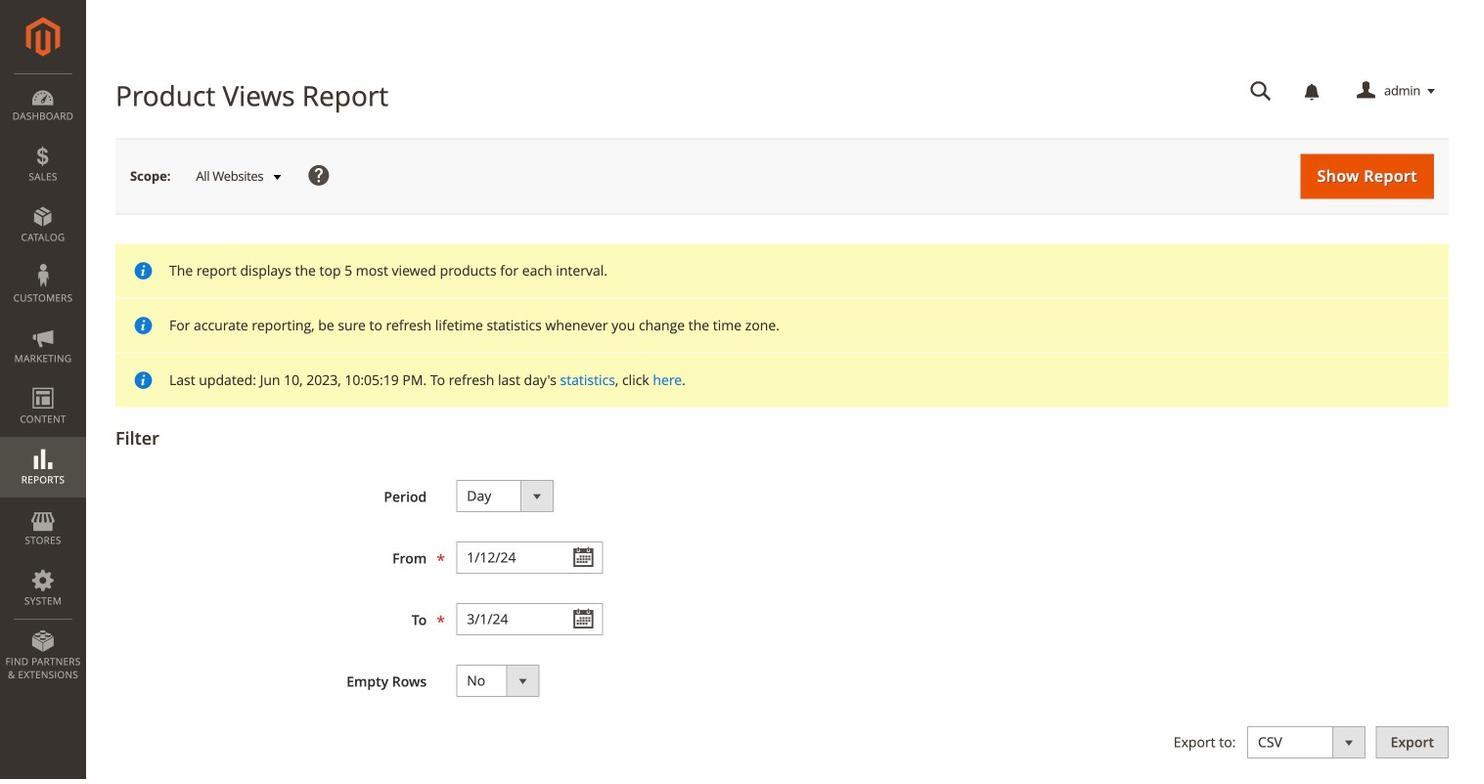 Task type: describe. For each thing, give the bounding box(es) containing it.
magento admin panel image
[[26, 17, 60, 57]]



Task type: locate. For each thing, give the bounding box(es) containing it.
menu bar
[[0, 73, 86, 692]]

None text field
[[1237, 74, 1286, 109], [456, 542, 603, 574], [456, 604, 603, 636], [1237, 74, 1286, 109], [456, 542, 603, 574], [456, 604, 603, 636]]



